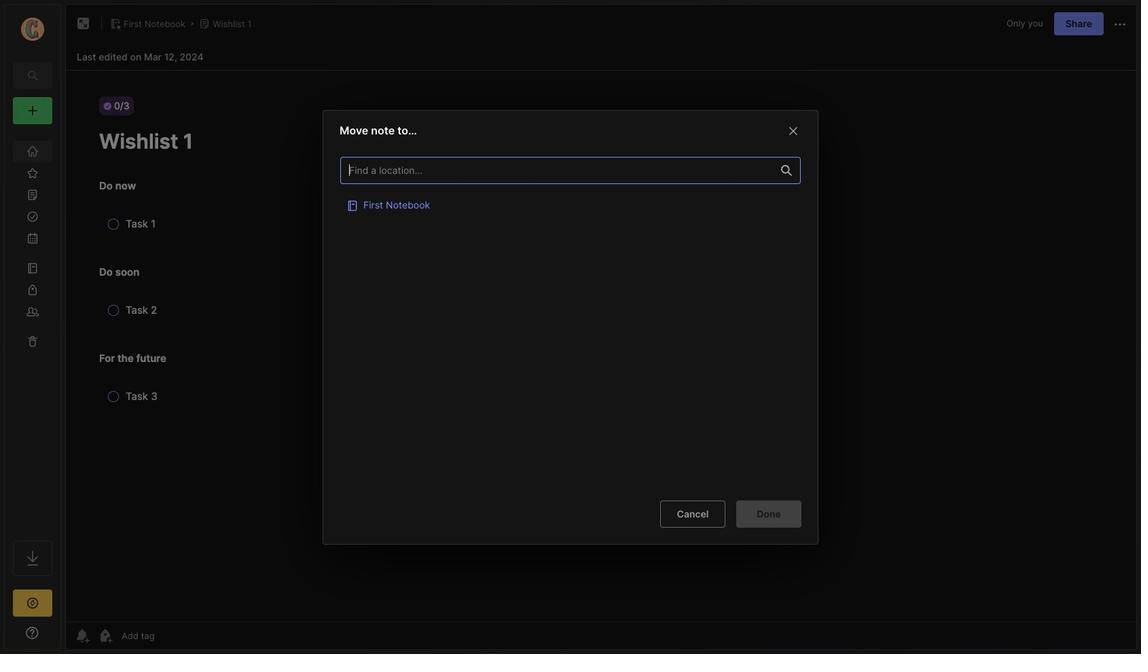 Task type: locate. For each thing, give the bounding box(es) containing it.
cell inside find a location field
[[340, 190, 801, 218]]

cell
[[340, 190, 801, 218]]

Note Editor text field
[[66, 70, 1137, 622]]

edit search image
[[24, 67, 41, 84]]

upgrade image
[[24, 595, 41, 612]]

Find a location… text field
[[341, 159, 773, 181]]

tree
[[5, 133, 60, 529]]

note window element
[[65, 4, 1138, 650]]

main element
[[0, 0, 65, 654]]

add a reminder image
[[74, 628, 90, 644]]

tree inside main element
[[5, 133, 60, 529]]



Task type: vqa. For each thing, say whether or not it's contained in the screenshot.
the Expand note icon
yes



Task type: describe. For each thing, give the bounding box(es) containing it.
home image
[[26, 145, 39, 158]]

close image
[[786, 122, 802, 139]]

add tag image
[[97, 628, 113, 644]]

Find a location field
[[334, 150, 808, 489]]

expand note image
[[75, 16, 92, 32]]



